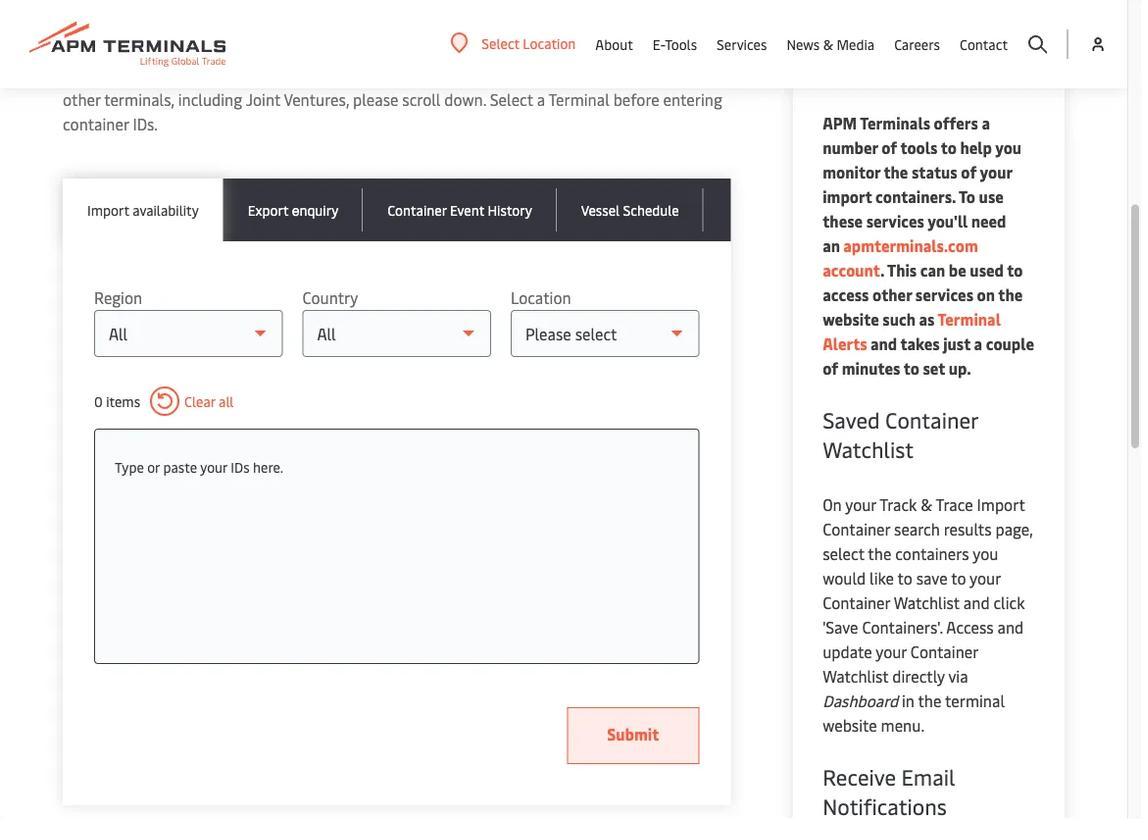 Task type: locate. For each thing, give the bounding box(es) containing it.
0 vertical spatial select
[[482, 34, 520, 52]]

'save
[[823, 617, 859, 638]]

and
[[871, 334, 898, 355], [964, 592, 990, 614], [998, 617, 1024, 638]]

1 vertical spatial watchlist
[[894, 592, 960, 614]]

the inside 'apm terminals offers a number of tools to help you monitor the status of your import containers. to use these services you'll need an'
[[884, 162, 909, 183]]

you
[[251, 65, 277, 86], [996, 137, 1022, 158], [973, 543, 999, 564]]

0 vertical spatial services
[[867, 211, 925, 232]]

please
[[353, 89, 399, 110]]

here.
[[253, 458, 284, 476]]

at
[[512, 65, 526, 86]]

you inside on your track & trace import container search results page, select the containers you would like to save to your container watchlist and click 'save containers'. access and update your container watchlist directly via dashboard
[[973, 543, 999, 564]]

1 vertical spatial containers
[[896, 543, 970, 564]]

news & media
[[787, 35, 875, 53]]

lifting standards of connectivity
[[63, 11, 455, 48]]

containers up scroll
[[378, 65, 452, 86]]

the right in
[[919, 691, 942, 712]]

1 vertical spatial import
[[978, 494, 1025, 515]]

of inside and takes just a couple of minutes to set up.
[[823, 358, 839, 379]]

your left ids
[[200, 458, 228, 476]]

1 horizontal spatial and
[[964, 592, 990, 614]]

tools
[[665, 35, 697, 53]]

terminal inside our global t&t tool allows you to check your containers located at our major terminals. for other terminals, including joint ventures, please scroll down. select a terminal before entering container ids.
[[549, 89, 610, 110]]

. this can be used to access other services on the website such as
[[823, 260, 1023, 330]]

0 vertical spatial watchlist
[[823, 435, 914, 464]]

watchlist down save
[[894, 592, 960, 614]]

1 vertical spatial a
[[982, 113, 991, 134]]

contact
[[960, 35, 1008, 53]]

location down history
[[511, 287, 571, 308]]

services
[[717, 35, 767, 53], [823, 45, 922, 82]]

region
[[94, 287, 142, 308]]

containers inside on your track & trace import container search results page, select the containers you would like to save to your container watchlist and click 'save containers'. access and update your container watchlist directly via dashboard
[[896, 543, 970, 564]]

export еnquiry
[[248, 201, 339, 219]]

2 vertical spatial you
[[973, 543, 999, 564]]

container down set
[[886, 406, 979, 435]]

a up "help"
[[982, 113, 991, 134]]

1 horizontal spatial terminal
[[938, 309, 1001, 330]]

and inside and takes just a couple of minutes to set up.
[[871, 334, 898, 355]]

a for couple
[[975, 334, 983, 355]]

0 vertical spatial a
[[537, 89, 545, 110]]

allows
[[203, 65, 248, 86]]

1 horizontal spatial &
[[921, 494, 933, 515]]

the up containers.
[[884, 162, 909, 183]]

0 horizontal spatial terminal
[[549, 89, 610, 110]]

watchlist down 'saved'
[[823, 435, 914, 464]]

your up the "please"
[[343, 65, 374, 86]]

website down access
[[823, 309, 880, 330]]

takes
[[901, 334, 940, 355]]

tools
[[901, 137, 938, 158]]

2 website from the top
[[823, 715, 878, 736]]

1 vertical spatial terminal
[[938, 309, 1001, 330]]

on your track & trace import container search results page, select the containers you would like to save to your container watchlist and click 'save containers'. access and update your container watchlist directly via dashboard
[[823, 494, 1033, 712]]

dashboard
[[823, 691, 899, 712]]

0 vertical spatial website
[[823, 309, 880, 330]]

and up access
[[964, 592, 990, 614]]

a inside our global t&t tool allows you to check your containers located at our major terminals. for other terminals, including joint ventures, please scroll down. select a terminal before entering container ids.
[[537, 89, 545, 110]]

container event history
[[388, 201, 532, 219]]

services down personalised
[[823, 45, 922, 82]]

up.
[[949, 358, 972, 379]]

& up "search"
[[921, 494, 933, 515]]

to left check
[[281, 65, 296, 86]]

the right on
[[999, 284, 1023, 306]]

the up like
[[868, 543, 892, 564]]

access
[[823, 284, 869, 306]]

track
[[880, 494, 918, 515]]

1 vertical spatial services
[[916, 284, 974, 306]]

1 vertical spatial &
[[921, 494, 933, 515]]

e-tools button
[[653, 0, 697, 88]]

other inside . this can be used to access other services on the website such as
[[873, 284, 912, 306]]

1 horizontal spatial other
[[873, 284, 912, 306]]

container
[[388, 201, 447, 219], [886, 406, 979, 435], [823, 519, 891, 540], [823, 592, 891, 614], [911, 641, 979, 663]]

your
[[343, 65, 374, 86], [980, 162, 1013, 183], [200, 458, 228, 476], [846, 494, 877, 515], [970, 568, 1001, 589], [876, 641, 907, 663]]

select location button
[[451, 32, 576, 54]]

a
[[537, 89, 545, 110], [982, 113, 991, 134], [975, 334, 983, 355]]

1 vertical spatial select
[[490, 89, 533, 110]]

or
[[147, 458, 160, 476]]

connectivity
[[308, 11, 455, 48]]

0 vertical spatial location
[[523, 34, 576, 52]]

0 vertical spatial containers
[[378, 65, 452, 86]]

your up use
[[980, 162, 1013, 183]]

other
[[63, 89, 101, 110], [873, 284, 912, 306]]

such
[[883, 309, 916, 330]]

0 vertical spatial and
[[871, 334, 898, 355]]

notifications
[[823, 792, 947, 819]]

1 vertical spatial you
[[996, 137, 1022, 158]]

results
[[944, 519, 992, 540]]

and up the minutes
[[871, 334, 898, 355]]

None text field
[[115, 450, 679, 485]]

0 horizontal spatial services
[[717, 35, 767, 53]]

import inside on your track & trace import container search results page, select the containers you would like to save to your container watchlist and click 'save containers'. access and update your container watchlist directly via dashboard
[[978, 494, 1025, 515]]

vessel schedule button
[[557, 179, 704, 242]]

vessel
[[581, 201, 620, 219]]

our global t&t tool allows you to check your containers located at our major terminals. for other terminals, including joint ventures, please scroll down. select a terminal before entering container ids.
[[63, 65, 723, 135]]

terminal up just on the right top of page
[[938, 309, 1001, 330]]

lifting
[[63, 11, 141, 48]]

2 horizontal spatial and
[[998, 617, 1024, 638]]

and down click
[[998, 617, 1024, 638]]

save
[[917, 568, 948, 589]]

0 horizontal spatial other
[[63, 89, 101, 110]]

services up the apmterminals.com
[[867, 211, 925, 232]]

schedule
[[623, 201, 679, 219]]

watchlist
[[823, 435, 914, 464], [894, 592, 960, 614], [823, 666, 889, 687]]

to left set
[[904, 358, 920, 379]]

0 vertical spatial &
[[824, 35, 834, 53]]

terminal
[[549, 89, 610, 110], [938, 309, 1001, 330]]

0 horizontal spatial and
[[871, 334, 898, 355]]

on
[[978, 284, 996, 306]]

export еnquiry button
[[223, 179, 363, 242]]

a inside 'apm terminals offers a number of tools to help you monitor the status of your import containers. to use these services you'll need an'
[[982, 113, 991, 134]]

watchlist inside saved container watchlist
[[823, 435, 914, 464]]

tab list
[[63, 179, 731, 242]]

0 vertical spatial import
[[87, 201, 129, 219]]

our
[[530, 65, 554, 86]]

0 vertical spatial you
[[251, 65, 277, 86]]

the inside on your track & trace import container search results page, select the containers you would like to save to your container watchlist and click 'save containers'. access and update your container watchlist directly via dashboard
[[868, 543, 892, 564]]

of up to
[[962, 162, 977, 183]]

monitor
[[823, 162, 881, 183]]

apmterminals.com
[[844, 235, 979, 257]]

of down "alerts"
[[823, 358, 839, 379]]

container event history button
[[363, 179, 557, 242]]

to right "used" on the right top
[[1008, 260, 1023, 281]]

1 horizontal spatial import
[[978, 494, 1025, 515]]

careers
[[895, 35, 941, 53]]

other down our
[[63, 89, 101, 110]]

other up such
[[873, 284, 912, 306]]

container left event
[[388, 201, 447, 219]]

services down the can
[[916, 284, 974, 306]]

alerts
[[823, 334, 868, 355]]

services right tools
[[717, 35, 767, 53]]

careers button
[[895, 0, 941, 88]]

you right "help"
[[996, 137, 1022, 158]]

watchlist up dashboard
[[823, 666, 889, 687]]

you down 'results'
[[973, 543, 999, 564]]

1 vertical spatial location
[[511, 287, 571, 308]]

select down at on the left
[[490, 89, 533, 110]]

import up page,
[[978, 494, 1025, 515]]

containers up save
[[896, 543, 970, 564]]

t&t
[[140, 65, 167, 86]]

.
[[881, 260, 885, 281]]

location inside button
[[523, 34, 576, 52]]

select location
[[482, 34, 576, 52]]

your up click
[[970, 568, 1001, 589]]

location
[[523, 34, 576, 52], [511, 287, 571, 308]]

you up "joint"
[[251, 65, 277, 86]]

about button
[[596, 0, 633, 88]]

used
[[970, 260, 1004, 281]]

select up at on the left
[[482, 34, 520, 52]]

personalised services
[[823, 7, 978, 82]]

major
[[557, 65, 598, 86]]

select inside our global t&t tool allows you to check your containers located at our major terminals. for other terminals, including joint ventures, please scroll down. select a terminal before entering container ids.
[[490, 89, 533, 110]]

event
[[450, 201, 485, 219]]

containers
[[378, 65, 452, 86], [896, 543, 970, 564]]

1 website from the top
[[823, 309, 880, 330]]

terminal inside terminal alerts
[[938, 309, 1001, 330]]

like
[[870, 568, 894, 589]]

& inside on your track & trace import container search results page, select the containers you would like to save to your container watchlist and click 'save containers'. access and update your container watchlist directly via dashboard
[[921, 494, 933, 515]]

of down terminals
[[882, 137, 898, 158]]

1 vertical spatial and
[[964, 592, 990, 614]]

0 vertical spatial terminal
[[549, 89, 610, 110]]

container inside saved container watchlist
[[886, 406, 979, 435]]

our
[[63, 65, 87, 86]]

down.
[[445, 89, 486, 110]]

0 horizontal spatial &
[[824, 35, 834, 53]]

0 horizontal spatial import
[[87, 201, 129, 219]]

2 vertical spatial a
[[975, 334, 983, 355]]

to
[[959, 186, 976, 207]]

clear
[[185, 392, 215, 411]]

& right news
[[824, 35, 834, 53]]

a down our
[[537, 89, 545, 110]]

0
[[94, 392, 103, 411]]

terminal down major
[[549, 89, 610, 110]]

check
[[299, 65, 340, 86]]

import left availability
[[87, 201, 129, 219]]

services inside . this can be used to access other services on the website such as
[[916, 284, 974, 306]]

1 vertical spatial website
[[823, 715, 878, 736]]

location up our
[[523, 34, 576, 52]]

0 vertical spatial other
[[63, 89, 101, 110]]

to down offers
[[941, 137, 957, 158]]

container up via
[[911, 641, 979, 663]]

a right just on the right top of page
[[975, 334, 983, 355]]

terminal
[[946, 691, 1005, 712]]

0 horizontal spatial containers
[[378, 65, 452, 86]]

terminals,
[[104, 89, 174, 110]]

media
[[837, 35, 875, 53]]

1 horizontal spatial services
[[823, 45, 922, 82]]

1 vertical spatial other
[[873, 284, 912, 306]]

a inside and takes just a couple of minutes to set up.
[[975, 334, 983, 355]]

website down dashboard
[[823, 715, 878, 736]]

services button
[[717, 0, 767, 88]]

terminals.
[[601, 65, 671, 86]]

1 horizontal spatial containers
[[896, 543, 970, 564]]

apm
[[823, 113, 857, 134]]



Task type: vqa. For each thing, say whether or not it's contained in the screenshot.
the bottommost Agency
no



Task type: describe. For each thing, give the bounding box(es) containing it.
to inside our global t&t tool allows you to check your containers located at our major terminals. for other terminals, including joint ventures, please scroll down. select a terminal before entering container ids.
[[281, 65, 296, 86]]

status
[[912, 162, 958, 183]]

to inside . this can be used to access other services on the website such as
[[1008, 260, 1023, 281]]

saved
[[823, 406, 880, 435]]

ids.
[[133, 114, 158, 135]]

your right on
[[846, 494, 877, 515]]

contact button
[[960, 0, 1008, 88]]

in
[[902, 691, 915, 712]]

directly
[[893, 666, 945, 687]]

select
[[823, 543, 865, 564]]

containers.
[[876, 186, 956, 207]]

you'll
[[928, 211, 968, 232]]

news
[[787, 35, 820, 53]]

a for number
[[982, 113, 991, 134]]

joint
[[246, 89, 281, 110]]

need
[[972, 211, 1007, 232]]

including
[[178, 89, 242, 110]]

standards
[[148, 11, 268, 48]]

your inside 'apm terminals offers a number of tools to help you monitor the status of your import containers. to use these services you'll need an'
[[980, 162, 1013, 183]]

& inside dropdown button
[[824, 35, 834, 53]]

container up the select
[[823, 519, 891, 540]]

container inside button
[[388, 201, 447, 219]]

global
[[91, 65, 136, 86]]

an
[[823, 235, 841, 257]]

ventures,
[[284, 89, 349, 110]]

as
[[920, 309, 935, 330]]

containers'.
[[863, 617, 943, 638]]

receive email notifications
[[823, 763, 956, 819]]

services inside 'apm terminals offers a number of tools to help you monitor the status of your import containers. to use these services you'll need an'
[[867, 211, 925, 232]]

minutes
[[842, 358, 901, 379]]

еnquiry
[[292, 201, 339, 219]]

search
[[895, 519, 940, 540]]

type or paste your ids here.
[[115, 458, 284, 476]]

you inside our global t&t tool allows you to check your containers located at our major terminals. for other terminals, including joint ventures, please scroll down. select a terminal before entering container ids.
[[251, 65, 277, 86]]

news & media button
[[787, 0, 875, 88]]

can
[[921, 260, 946, 281]]

on
[[823, 494, 842, 515]]

terminal alerts link
[[823, 309, 1001, 355]]

all
[[219, 392, 234, 411]]

about
[[596, 35, 633, 53]]

import inside button
[[87, 201, 129, 219]]

clear all
[[185, 392, 234, 411]]

website inside . this can be used to access other services on the website such as
[[823, 309, 880, 330]]

scroll
[[403, 89, 441, 110]]

located
[[456, 65, 509, 86]]

type
[[115, 458, 144, 476]]

country
[[303, 287, 358, 308]]

services inside personalised services
[[823, 45, 922, 82]]

import
[[823, 186, 873, 207]]

apmterminals.com account link
[[823, 235, 979, 281]]

before
[[614, 89, 660, 110]]

offers
[[934, 113, 979, 134]]

items
[[106, 392, 140, 411]]

vessel schedule
[[581, 201, 679, 219]]

these
[[823, 211, 863, 232]]

import availability button
[[63, 179, 223, 242]]

tab list containing import availability
[[63, 179, 731, 242]]

your down containers'.
[[876, 641, 907, 663]]

submit
[[607, 724, 659, 745]]

e-
[[653, 35, 665, 53]]

be
[[949, 260, 967, 281]]

terminals
[[860, 113, 931, 134]]

apmterminals.com account
[[823, 235, 979, 281]]

menu.
[[881, 715, 925, 736]]

container down would
[[823, 592, 891, 614]]

and takes just a couple of minutes to set up.
[[823, 334, 1035, 379]]

saved container watchlist
[[823, 406, 979, 464]]

you inside 'apm terminals offers a number of tools to help you monitor the status of your import containers. to use these services you'll need an'
[[996, 137, 1022, 158]]

to right save
[[952, 568, 967, 589]]

tool
[[171, 65, 199, 86]]

terminal alerts
[[823, 309, 1001, 355]]

the inside 'in the terminal website menu.'
[[919, 691, 942, 712]]

set
[[923, 358, 946, 379]]

update
[[823, 641, 873, 663]]

of up check
[[275, 11, 301, 48]]

personalised
[[823, 7, 978, 44]]

other inside our global t&t tool allows you to check your containers located at our major terminals. for other terminals, including joint ventures, please scroll down. select a terminal before entering container ids.
[[63, 89, 101, 110]]

access
[[947, 617, 994, 638]]

number
[[823, 137, 879, 158]]

this
[[888, 260, 917, 281]]

trace
[[936, 494, 974, 515]]

history
[[488, 201, 532, 219]]

paste
[[163, 458, 197, 476]]

clear all button
[[150, 387, 234, 416]]

select inside button
[[482, 34, 520, 52]]

containers inside our global t&t tool allows you to check your containers located at our major terminals. for other terminals, including joint ventures, please scroll down. select a terminal before entering container ids.
[[378, 65, 452, 86]]

account
[[823, 260, 881, 281]]

to inside and takes just a couple of minutes to set up.
[[904, 358, 920, 379]]

container
[[63, 114, 129, 135]]

2 vertical spatial watchlist
[[823, 666, 889, 687]]

your inside our global t&t tool allows you to check your containers located at our major terminals. for other terminals, including joint ventures, please scroll down. select a terminal before entering container ids.
[[343, 65, 374, 86]]

just
[[944, 334, 971, 355]]

to inside 'apm terminals offers a number of tools to help you monitor the status of your import containers. to use these services you'll need an'
[[941, 137, 957, 158]]

apm terminals offers a number of tools to help you monitor the status of your import containers. to use these services you'll need an
[[823, 113, 1022, 257]]

the inside . this can be used to access other services on the website such as
[[999, 284, 1023, 306]]

to right like
[[898, 568, 913, 589]]

email
[[902, 763, 956, 792]]

2 vertical spatial and
[[998, 617, 1024, 638]]

website inside 'in the terminal website menu.'
[[823, 715, 878, 736]]



